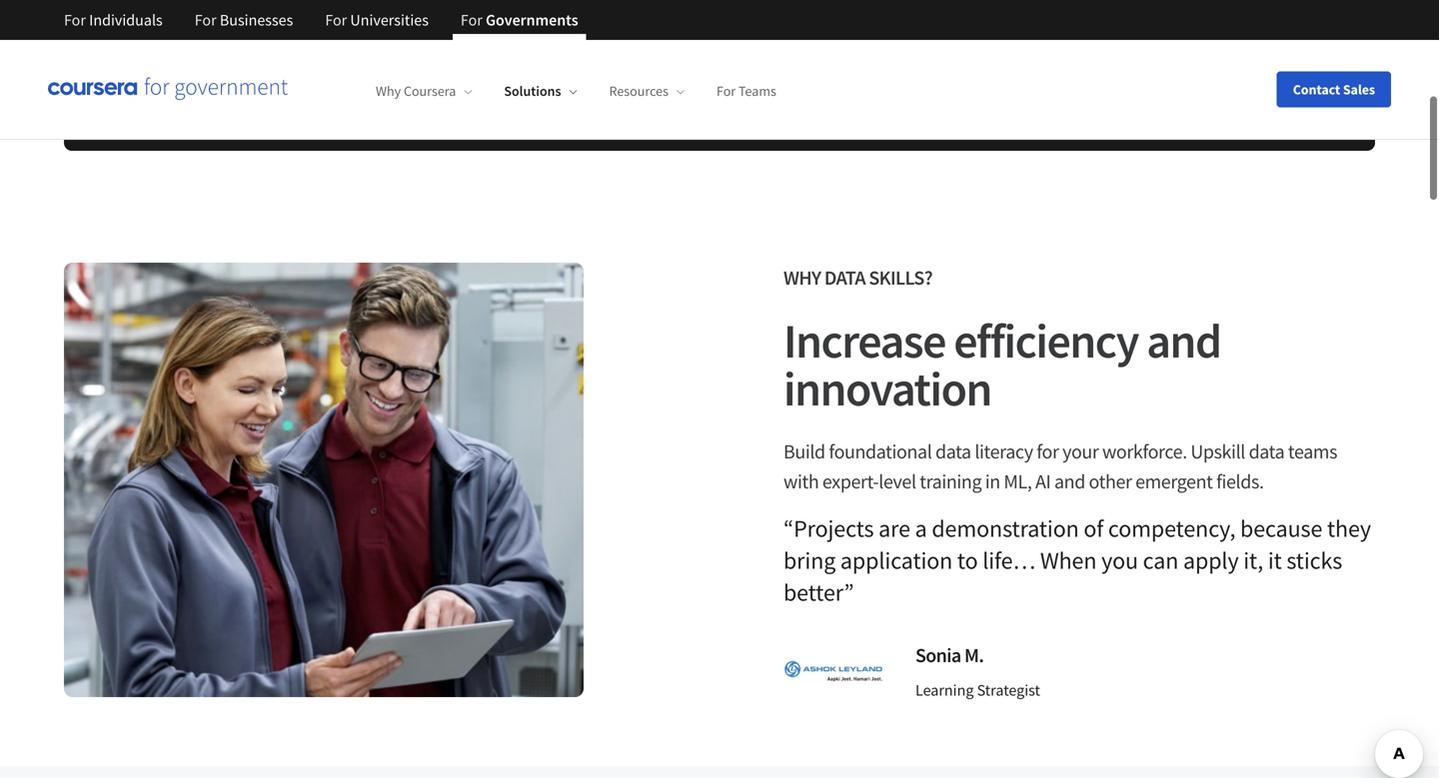 Task type: vqa. For each thing, say whether or not it's contained in the screenshot.
Resources link
yes



Task type: describe. For each thing, give the bounding box(es) containing it.
upskill
[[1191, 439, 1245, 464]]

ability
[[555, 63, 597, 83]]

ml,
[[1004, 469, 1032, 494]]

contact sales
[[1293, 80, 1375, 98]]

m.
[[965, 643, 984, 668]]

application
[[841, 546, 953, 576]]

the
[[530, 63, 552, 83]]

coursera for government image
[[48, 78, 288, 101]]

for for governments
[[461, 10, 483, 30]]

2 data from the left
[[1249, 439, 1285, 464]]

why for why coursera
[[376, 82, 401, 100]]

ashok leyland logo image
[[784, 661, 884, 684]]

lack
[[366, 63, 394, 83]]

to inside projects are a demonstration of competency, because they bring application to life… when you can apply it, it sticks better
[[958, 546, 978, 576]]

apply
[[1184, 546, 1239, 576]]

build foundational data literacy for your workforce. upskill data teams with expert-level training in ml, ai and other emergent fields.
[[784, 439, 1338, 494]]

why data image
[[64, 263, 584, 698]]

contact sales button
[[1277, 71, 1391, 107]]

expert-
[[823, 469, 879, 494]]

contact
[[1293, 80, 1341, 98]]

55%
[[128, 57, 203, 108]]

and inside "increase efficiency and innovation"
[[1147, 311, 1221, 371]]

that
[[325, 63, 352, 83]]

bring
[[784, 546, 836, 576]]

sales
[[1343, 80, 1375, 98]]

a inside of ceos believe that a lack of key skills hinders the ability to innovate.
[[355, 63, 363, 83]]

it,
[[1244, 546, 1264, 576]]

for left teams
[[717, 82, 736, 100]]

sonia
[[916, 643, 961, 668]]

it
[[1268, 546, 1282, 576]]

demonstration
[[932, 514, 1079, 544]]

1 data from the left
[[936, 439, 971, 464]]

for for individuals
[[64, 10, 86, 30]]

for for universities
[[325, 10, 347, 30]]

for businesses
[[195, 10, 293, 30]]

for individuals
[[64, 10, 163, 30]]

increase
[[784, 311, 946, 371]]

data
[[825, 265, 866, 290]]

when
[[1040, 546, 1097, 576]]

resources
[[609, 82, 669, 100]]

level
[[879, 469, 916, 494]]

are
[[879, 514, 911, 544]]

sticks
[[1287, 546, 1343, 576]]

solutions
[[504, 82, 561, 100]]

training
[[920, 469, 982, 494]]

hinders
[[476, 63, 527, 83]]

for universities
[[325, 10, 429, 30]]

efficiency
[[954, 311, 1139, 371]]

they
[[1327, 514, 1371, 544]]

better
[[784, 578, 844, 608]]

solutions link
[[504, 82, 577, 100]]

teams
[[739, 82, 777, 100]]

for for businesses
[[195, 10, 217, 30]]



Task type: locate. For each thing, give the bounding box(es) containing it.
because
[[1241, 514, 1323, 544]]

learning strategist
[[916, 681, 1041, 701]]

governments
[[486, 10, 578, 30]]

can
[[1143, 546, 1179, 576]]

skills?
[[869, 265, 933, 290]]

1 vertical spatial why
[[784, 265, 821, 290]]

and
[[1147, 311, 1221, 371], [1055, 469, 1085, 494]]

a right that on the left top of the page
[[355, 63, 363, 83]]

workforce.
[[1103, 439, 1187, 464]]

for up skills on the left top of page
[[461, 10, 483, 30]]

your
[[1063, 439, 1099, 464]]

for teams
[[717, 82, 777, 100]]

strategist
[[977, 681, 1041, 701]]

for governments
[[461, 10, 578, 30]]

0 vertical spatial a
[[355, 63, 363, 83]]

to left life…
[[958, 546, 978, 576]]

increase efficiency and innovation
[[784, 311, 1221, 419]]

for left individuals
[[64, 10, 86, 30]]

why for why data skills?
[[784, 265, 821, 290]]

life…
[[983, 546, 1036, 576]]

emergent
[[1136, 469, 1213, 494]]

fields.
[[1217, 469, 1264, 494]]

why left data
[[784, 265, 821, 290]]

to inside of ceos believe that a lack of key skills hinders the ability to innovate.
[[600, 63, 614, 83]]

of up when
[[1084, 514, 1104, 544]]

key
[[413, 63, 437, 83]]

0 horizontal spatial to
[[600, 63, 614, 83]]

skills
[[440, 63, 473, 83]]

for
[[64, 10, 86, 30], [195, 10, 217, 30], [325, 10, 347, 30], [461, 10, 483, 30], [717, 82, 736, 100]]

of inside projects are a demonstration of competency, because they bring application to life… when you can apply it, it sticks better
[[1084, 514, 1104, 544]]

1 horizontal spatial a
[[915, 514, 927, 544]]

ceos
[[235, 63, 270, 83]]

competency,
[[1108, 514, 1236, 544]]

innovation
[[784, 359, 992, 419]]

ai
[[1036, 469, 1051, 494]]

a
[[355, 63, 363, 83], [915, 514, 927, 544]]

for
[[1037, 439, 1059, 464]]

0 horizontal spatial of
[[219, 63, 232, 83]]

banner navigation
[[48, 0, 594, 40]]

1 vertical spatial to
[[958, 546, 978, 576]]

foundational
[[829, 439, 932, 464]]

projects are a demonstration of competency, because they bring application to life… when you can apply it, it sticks better
[[784, 514, 1371, 608]]

0 horizontal spatial data
[[936, 439, 971, 464]]

in
[[985, 469, 1000, 494]]

of left "ceos"
[[219, 63, 232, 83]]

why data skills?
[[784, 265, 933, 290]]

1 vertical spatial and
[[1055, 469, 1085, 494]]

why
[[376, 82, 401, 100], [784, 265, 821, 290]]

of ceos believe that a lack of key skills hinders the ability to innovate.
[[219, 63, 614, 102]]

learning
[[916, 681, 974, 701]]

0 horizontal spatial a
[[355, 63, 363, 83]]

why left key
[[376, 82, 401, 100]]

0 vertical spatial and
[[1147, 311, 1221, 371]]

for left businesses
[[195, 10, 217, 30]]

1 vertical spatial a
[[915, 514, 927, 544]]

a inside projects are a demonstration of competency, because they bring application to life… when you can apply it, it sticks better
[[915, 514, 927, 544]]

why coursera
[[376, 82, 456, 100]]

why coursera link
[[376, 82, 472, 100]]

1 horizontal spatial of
[[397, 63, 410, 83]]

sonia m.
[[916, 643, 984, 668]]

1 horizontal spatial to
[[958, 546, 978, 576]]

teams
[[1288, 439, 1338, 464]]

believe
[[273, 63, 321, 83]]

data up training
[[936, 439, 971, 464]]

0 horizontal spatial why
[[376, 82, 401, 100]]

literacy
[[975, 439, 1033, 464]]

build
[[784, 439, 825, 464]]

to
[[600, 63, 614, 83], [958, 546, 978, 576]]

resources link
[[609, 82, 685, 100]]

1 horizontal spatial and
[[1147, 311, 1221, 371]]

2 horizontal spatial of
[[1084, 514, 1104, 544]]

for teams link
[[717, 82, 777, 100]]

other
[[1089, 469, 1132, 494]]

a right are
[[915, 514, 927, 544]]

coursera
[[404, 82, 456, 100]]

data up fields.
[[1249, 439, 1285, 464]]

of left key
[[397, 63, 410, 83]]

individuals
[[89, 10, 163, 30]]

0 horizontal spatial and
[[1055, 469, 1085, 494]]

innovate.
[[219, 82, 281, 102]]

1 horizontal spatial why
[[784, 265, 821, 290]]

you
[[1102, 546, 1139, 576]]

of
[[219, 63, 232, 83], [397, 63, 410, 83], [1084, 514, 1104, 544]]

with
[[784, 469, 819, 494]]

projects
[[794, 514, 874, 544]]

for left universities
[[325, 10, 347, 30]]

0 vertical spatial to
[[600, 63, 614, 83]]

and inside build foundational data literacy for your workforce. upskill data teams with expert-level training in ml, ai and other emergent fields.
[[1055, 469, 1085, 494]]

businesses
[[220, 10, 293, 30]]

to right ability
[[600, 63, 614, 83]]

data
[[936, 439, 971, 464], [1249, 439, 1285, 464]]

1 horizontal spatial data
[[1249, 439, 1285, 464]]

0 vertical spatial why
[[376, 82, 401, 100]]

universities
[[350, 10, 429, 30]]



